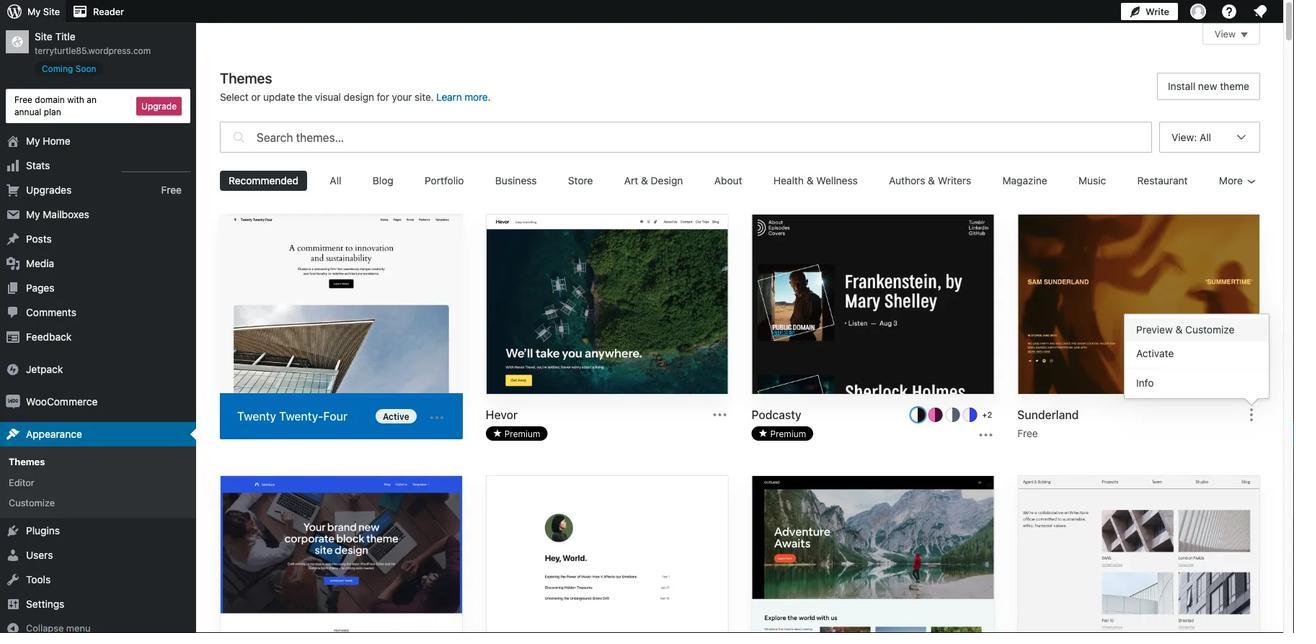Task type: vqa. For each thing, say whether or not it's contained in the screenshot.
MARKETING TOOLS Image
no



Task type: locate. For each thing, give the bounding box(es) containing it.
0 vertical spatial all
[[1200, 131, 1212, 143]]

0 vertical spatial customize
[[1186, 324, 1235, 336]]

customize down editor
[[9, 498, 55, 508]]

free up 'annual plan'
[[14, 95, 32, 105]]

0 vertical spatial site
[[43, 6, 60, 17]]

closed image
[[1241, 32, 1248, 37]]

active
[[383, 412, 409, 422]]

my left home
[[26, 135, 40, 147]]

0 vertical spatial img image
[[6, 363, 20, 377]]

customize link
[[0, 493, 196, 513]]

startace is your ultimate business theme design. it is pretty valuable in assisting users in building their corporate websites, being established companies, or budding startups. image
[[221, 477, 462, 634]]

sunderland free
[[1018, 409, 1079, 440]]

editor link
[[0, 473, 196, 493]]

media link
[[0, 252, 196, 276]]

authors
[[889, 175, 925, 187]]

my site
[[27, 6, 60, 17]]

plugins link
[[0, 519, 196, 543]]

feedback
[[26, 331, 72, 343]]

None search field
[[220, 118, 1152, 156]]

more options for theme podcasty image
[[977, 427, 995, 444]]

view: all
[[1172, 131, 1212, 143]]

all
[[1200, 131, 1212, 143], [330, 175, 341, 187]]

business
[[495, 175, 537, 187]]

appearance link
[[0, 423, 196, 447]]

woocommerce link
[[0, 390, 196, 415]]

premium down podcasty
[[770, 429, 806, 439]]

1 img image from the top
[[6, 363, 20, 377]]

learn more
[[436, 91, 488, 103]]

1 horizontal spatial premium button
[[752, 427, 814, 441]]

& right preview
[[1176, 324, 1183, 336]]

site title terryturtle85.wordpress.com
[[35, 31, 151, 56]]

themes up editor
[[9, 457, 45, 468]]

all inside button
[[330, 175, 341, 187]]

1 vertical spatial site
[[35, 31, 52, 43]]

& right art in the top of the page
[[641, 175, 648, 187]]

1 vertical spatial themes
[[9, 457, 45, 468]]

2 img image from the top
[[6, 395, 20, 410]]

install new theme
[[1168, 80, 1250, 92]]

2 vertical spatial free
[[1018, 428, 1038, 440]]

portfolio
[[425, 175, 464, 187]]

art
[[624, 175, 638, 187]]

1 horizontal spatial free
[[161, 184, 182, 196]]

premium button down podcasty
[[752, 427, 814, 441]]

open search image
[[230, 118, 248, 156]]

1 vertical spatial customize
[[9, 498, 55, 508]]

customize
[[1186, 324, 1235, 336], [9, 498, 55, 508]]

themes link
[[0, 452, 196, 473]]

0 vertical spatial my
[[27, 6, 41, 17]]

1 horizontal spatial premium
[[770, 429, 806, 439]]

art & design
[[624, 175, 683, 187]]

blog
[[373, 175, 394, 187]]

free inside sunderland free
[[1018, 428, 1038, 440]]

settings
[[26, 599, 64, 611]]

upgrade button
[[136, 97, 182, 116]]

free inside free domain with an annual plan
[[14, 95, 32, 105]]

site
[[43, 6, 60, 17], [35, 31, 52, 43]]

customize up "activate" button
[[1186, 324, 1235, 336]]

more
[[1219, 175, 1243, 187]]

highest hourly views 0 image
[[122, 163, 190, 172]]

0 horizontal spatial customize
[[9, 498, 55, 508]]

all button
[[321, 171, 350, 191]]

& for customize
[[1176, 324, 1183, 336]]

site left the title
[[35, 31, 52, 43]]

Search search field
[[257, 123, 1152, 152]]

& right health
[[807, 175, 814, 187]]

0 horizontal spatial free
[[14, 95, 32, 105]]

free down sunderland
[[1018, 428, 1038, 440]]

time image
[[1287, 56, 1294, 69]]

preview & customize button
[[1125, 318, 1269, 342]]

1 premium from the left
[[505, 429, 540, 439]]

view:
[[1172, 131, 1197, 143]]

0 horizontal spatial themes
[[9, 457, 45, 468]]

1 vertical spatial img image
[[6, 395, 20, 410]]

1 premium button from the left
[[486, 427, 548, 441]]

themes inside themes select or update the visual design for your site. learn more .
[[220, 69, 272, 86]]

free
[[14, 95, 32, 105], [161, 184, 182, 196], [1018, 428, 1038, 440]]

tooltip containing preview & customize
[[1117, 314, 1270, 407]]

customize inside preview & customize "button"
[[1186, 324, 1235, 336]]

img image inside "jetpack" link
[[6, 363, 20, 377]]

stats link
[[0, 154, 196, 178]]

jetpack link
[[0, 358, 196, 382]]

img image
[[6, 363, 20, 377], [6, 395, 20, 410]]

twenty twenty-four
[[237, 410, 348, 424]]

pages
[[26, 282, 54, 294]]

2 premium from the left
[[770, 429, 806, 439]]

themes
[[220, 69, 272, 86], [9, 457, 45, 468]]

sunderland
[[1018, 409, 1079, 422]]

premium button
[[486, 427, 548, 441], [752, 427, 814, 441]]

health & wellness button
[[765, 171, 867, 191]]

free down 'highest hourly views 0' image
[[161, 184, 182, 196]]

preview & customize
[[1136, 324, 1235, 336]]

1 vertical spatial free
[[161, 184, 182, 196]]

a wordpress theme for travel-related websites and blogs designed to showcase stunning destinations around the world. image
[[752, 477, 994, 634]]

view
[[1215, 28, 1236, 39]]

& inside "button"
[[1176, 324, 1183, 336]]

restaurant button
[[1129, 171, 1197, 191]]

more button
[[1211, 171, 1260, 191]]

2 vertical spatial my
[[26, 209, 40, 221]]

0 vertical spatial free
[[14, 95, 32, 105]]

four
[[323, 410, 348, 424]]

& left 'writers'
[[928, 175, 935, 187]]

all left blog
[[330, 175, 341, 187]]

hey is a simple personal blog theme. image
[[487, 477, 728, 634]]

img image left jetpack
[[6, 363, 20, 377]]

my up 'posts' on the left of the page
[[26, 209, 40, 221]]

my mailboxes
[[26, 209, 89, 221]]

settings link
[[0, 593, 196, 617]]

my profile image
[[1191, 4, 1206, 19]]

themes inside themes link
[[9, 457, 45, 468]]

with
[[67, 95, 84, 105]]

my
[[27, 6, 41, 17], [26, 135, 40, 147], [26, 209, 40, 221]]

1 vertical spatial all
[[330, 175, 341, 187]]

themes up or on the top
[[220, 69, 272, 86]]

premium down the hevor
[[505, 429, 540, 439]]

2 horizontal spatial free
[[1018, 428, 1038, 440]]

menu
[[1125, 315, 1269, 399]]

hevor is the block remake of classic theme hever. it is a fully responsive theme, ideal for creating a strong, beautiful, online presence for your business. image
[[487, 215, 728, 396]]

free for free domain with an annual plan
[[14, 95, 32, 105]]

reader
[[93, 6, 124, 17]]

upgrades
[[26, 184, 72, 196]]

tooltip
[[1117, 314, 1270, 407]]

my left 'reader' link
[[27, 6, 41, 17]]

woocommerce
[[26, 396, 98, 408]]

domain
[[35, 95, 65, 105]]

premium button down the hevor
[[486, 427, 548, 441]]

podcasty
[[752, 409, 802, 422]]

1 horizontal spatial all
[[1200, 131, 1212, 143]]

mailboxes
[[43, 209, 89, 221]]

posts link
[[0, 227, 196, 252]]

twenty twenty-four is designed to be flexible, versatile and applicable to any website. its collection of templates and patterns tailor to different needs, such as presenting a business, blogging and writing or showcasing work. a multitude of possibilities open up with just a few adjustments to color and typography. twenty twenty-four comes with style variations and full page designs to help speed up the site building process, is fully compatible with the site editor, and takes advantage of new design tools introduced in wordpress 6.4. image
[[220, 214, 463, 396]]

site up the title
[[43, 6, 60, 17]]

recommended button
[[220, 171, 307, 191]]

img image for jetpack
[[6, 363, 20, 377]]

install
[[1168, 80, 1196, 92]]

1 vertical spatial my
[[26, 135, 40, 147]]

&
[[641, 175, 648, 187], [807, 175, 814, 187], [928, 175, 935, 187], [1176, 324, 1183, 336]]

+2 button
[[980, 408, 995, 423]]

1 horizontal spatial customize
[[1186, 324, 1235, 336]]

0 horizontal spatial all
[[330, 175, 341, 187]]

0 vertical spatial themes
[[220, 69, 272, 86]]

0 horizontal spatial premium
[[505, 429, 540, 439]]

write
[[1146, 6, 1170, 17]]

all right view:
[[1200, 131, 1212, 143]]

img image left woocommerce
[[6, 395, 20, 410]]

hevor
[[486, 409, 518, 422]]

my for my site
[[27, 6, 41, 17]]

1 horizontal spatial themes
[[220, 69, 272, 86]]

users
[[26, 550, 53, 561]]

img image inside woocommerce link
[[6, 395, 20, 410]]

0 horizontal spatial premium button
[[486, 427, 548, 441]]

posts
[[26, 233, 52, 245]]



Task type: describe. For each thing, give the bounding box(es) containing it.
learn more link
[[436, 91, 488, 103]]

your
[[392, 91, 412, 103]]

more options for theme hevor image
[[711, 407, 729, 424]]

more options for theme twenty twenty-four image
[[428, 410, 445, 427]]

activate
[[1136, 348, 1174, 360]]

magazine
[[1003, 175, 1048, 187]]

comments
[[26, 307, 76, 319]]

plugins
[[26, 525, 60, 537]]

upgrade
[[141, 101, 177, 111]]

title
[[55, 31, 75, 43]]

my home
[[26, 135, 70, 147]]

2 premium button from the left
[[752, 427, 814, 441]]

or
[[251, 91, 261, 103]]

coming soon
[[42, 63, 96, 74]]

new
[[1198, 80, 1218, 92]]

design
[[651, 175, 683, 187]]

activate button
[[1125, 342, 1269, 365]]

an
[[87, 95, 97, 105]]

themes select or update the visual design for your site. learn more .
[[220, 69, 491, 103]]

my mailboxes link
[[0, 203, 196, 227]]

site.
[[415, 91, 434, 103]]

for
[[377, 91, 389, 103]]

my for my home
[[26, 135, 40, 147]]

menu containing preview & customize
[[1125, 315, 1269, 399]]

manage your notifications image
[[1252, 3, 1269, 20]]

sunderland is a simple theme that supports full-site editing. it comes with a set of minimal templates and design settings that can be manipulated through global styles. use it to build something beautiful. image
[[1018, 215, 1260, 396]]

music
[[1079, 175, 1106, 187]]

home
[[43, 135, 70, 147]]

& for writers
[[928, 175, 935, 187]]

about
[[714, 175, 742, 187]]

sometimes your podcast episode cover arts deserve more attention than regular thumbnails offer. if you think so, then podcasty is the theme design for your podcast site. image
[[752, 215, 994, 396]]

store
[[568, 175, 593, 187]]

site inside site title terryturtle85.wordpress.com
[[35, 31, 52, 43]]

tools link
[[0, 568, 196, 593]]

my for my mailboxes
[[26, 209, 40, 221]]

users link
[[0, 543, 196, 568]]

info link
[[1125, 372, 1269, 395]]

feedback link
[[0, 325, 196, 350]]

coming
[[42, 63, 73, 74]]

art & design button
[[616, 171, 692, 191]]

site inside my site link
[[43, 6, 60, 17]]

tools
[[26, 574, 51, 586]]

twenty-
[[279, 410, 323, 424]]

authors & writers button
[[881, 171, 980, 191]]

theme
[[1220, 80, 1250, 92]]

annual plan
[[14, 107, 61, 117]]

+2
[[982, 411, 992, 420]]

terryturtle85.wordpress.com
[[35, 46, 151, 56]]

writers
[[938, 175, 971, 187]]

.
[[488, 91, 491, 103]]

install new theme link
[[1157, 73, 1260, 100]]

free domain with an annual plan
[[14, 95, 97, 117]]

themes for themes
[[9, 457, 45, 468]]

preview
[[1136, 324, 1173, 336]]

customize inside the 'customize' link
[[9, 498, 55, 508]]

fewer is perfect for showcasing portfolios and blogs. with a clean and opinionated design, it offers excellent typography and style variations that make it easy to present your work or business. the theme is highly versatile, making it ideal for bloggers and businesses alike, and it offers a range of customizable options that allow you to tailor your site to your specific needs. image
[[1018, 477, 1260, 634]]

more options for theme sunderland image
[[1243, 407, 1260, 424]]

about button
[[706, 171, 751, 191]]

& for wellness
[[807, 175, 814, 187]]

write link
[[1121, 0, 1178, 23]]

design
[[344, 91, 374, 103]]

wellness
[[817, 175, 858, 187]]

recommended
[[229, 175, 299, 187]]

music button
[[1070, 171, 1115, 191]]

restaurant
[[1138, 175, 1188, 187]]

help image
[[1221, 3, 1238, 20]]

jetpack
[[26, 364, 63, 376]]

free for free
[[161, 184, 182, 196]]

view: all button
[[1160, 122, 1260, 268]]

img image for woocommerce
[[6, 395, 20, 410]]

health & wellness
[[774, 175, 858, 187]]

stats
[[26, 160, 50, 172]]

media
[[26, 258, 54, 270]]

store button
[[559, 171, 602, 191]]

comments link
[[0, 301, 196, 325]]

my home link
[[0, 129, 196, 154]]

update
[[263, 91, 295, 103]]

twenty
[[237, 410, 276, 424]]

pages link
[[0, 276, 196, 301]]

blog button
[[364, 171, 402, 191]]

themes for themes select or update the visual design for your site. learn more .
[[220, 69, 272, 86]]

all inside dropdown button
[[1200, 131, 1212, 143]]

business button
[[487, 171, 546, 191]]

appearance
[[26, 429, 82, 441]]

& for design
[[641, 175, 648, 187]]

editor
[[9, 477, 34, 488]]

info
[[1136, 378, 1154, 390]]

reader link
[[66, 0, 130, 23]]

authors & writers
[[889, 175, 971, 187]]

magazine button
[[994, 171, 1056, 191]]



